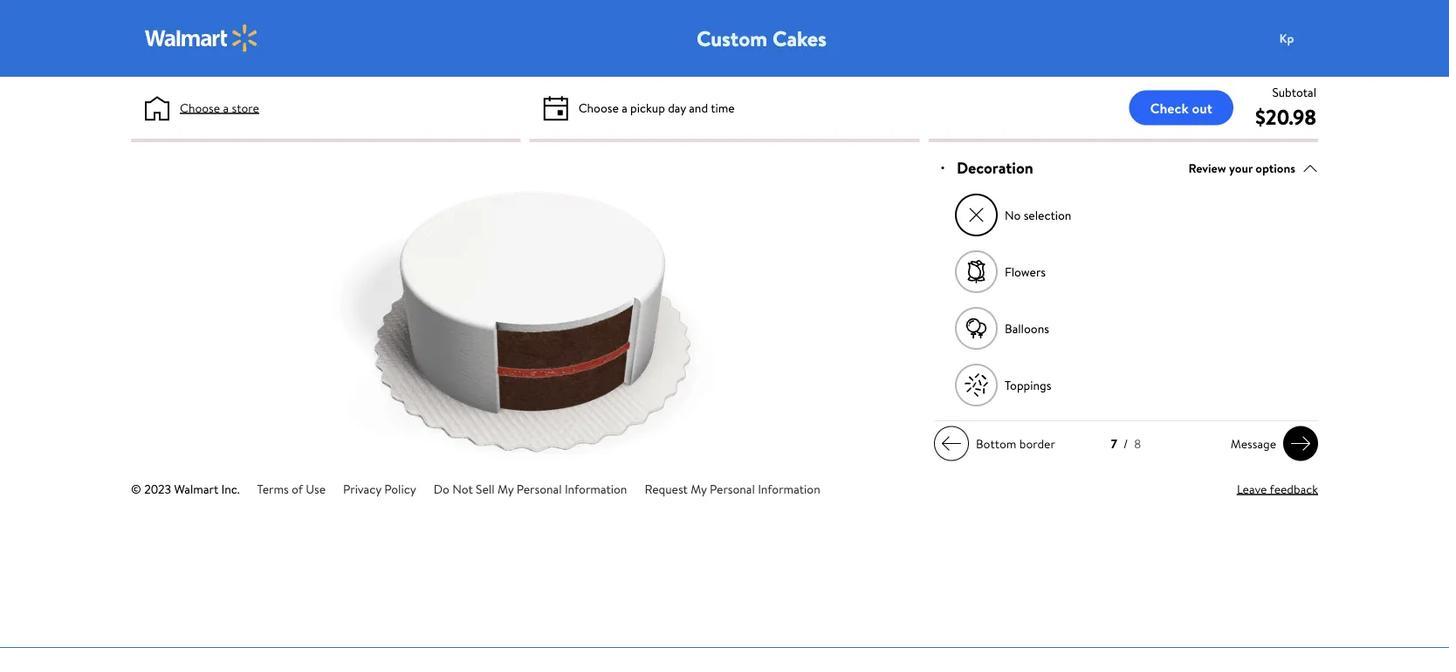 Task type: describe. For each thing, give the bounding box(es) containing it.
a for store
[[223, 99, 229, 116]]

2 information from the left
[[758, 481, 821, 498]]

© 2023 walmart inc.
[[131, 481, 240, 498]]

privacy
[[343, 481, 381, 498]]

no
[[1005, 207, 1021, 224]]

1 personal from the left
[[517, 481, 562, 498]]

and
[[689, 99, 708, 116]]

2 personal from the left
[[710, 481, 755, 498]]

policy
[[384, 481, 416, 498]]

©
[[131, 481, 141, 498]]

review your options element
[[1189, 159, 1296, 177]]

choose a store
[[180, 99, 259, 116]]

choose for choose a store
[[180, 99, 220, 116]]

review your options link
[[1189, 156, 1318, 180]]

leave feedback
[[1237, 481, 1318, 498]]

remove image
[[967, 206, 986, 225]]

request my personal information link
[[645, 481, 821, 498]]

balloons
[[1005, 320, 1049, 337]]

a for pickup
[[622, 99, 628, 116]]

border
[[1020, 435, 1056, 452]]

choose a pickup day and time
[[579, 99, 735, 116]]

bottom
[[976, 435, 1017, 452]]

sell
[[476, 481, 495, 498]]

kp button
[[1270, 21, 1339, 56]]

custom cakes
[[697, 24, 827, 53]]

use
[[306, 481, 326, 498]]

flowers
[[1005, 263, 1046, 280]]

8
[[1134, 436, 1141, 453]]

options
[[1256, 159, 1296, 177]]

kp
[[1280, 30, 1294, 47]]

choose for choose a pickup day and time
[[579, 99, 619, 116]]

store
[[232, 99, 259, 116]]

request
[[645, 481, 688, 498]]

feedback
[[1270, 481, 1318, 498]]



Task type: locate. For each thing, give the bounding box(es) containing it.
choose left the store
[[180, 99, 220, 116]]

icon for continue arrow image inside bottom border link
[[941, 434, 962, 455]]

leave feedback button
[[1237, 480, 1318, 499]]

subtotal $20.98
[[1256, 83, 1317, 131]]

7
[[1111, 436, 1118, 453]]

subtotal
[[1273, 83, 1317, 100]]

1 horizontal spatial a
[[622, 99, 628, 116]]

7 / 8
[[1111, 436, 1141, 453]]

custom
[[697, 24, 768, 53]]

leave
[[1237, 481, 1267, 498]]

choose
[[180, 99, 220, 116], [579, 99, 619, 116]]

1 horizontal spatial icon for continue arrow image
[[1291, 434, 1311, 455]]

request my personal information
[[645, 481, 821, 498]]

1 horizontal spatial choose
[[579, 99, 619, 116]]

my
[[498, 481, 514, 498], [691, 481, 707, 498]]

terms
[[257, 481, 289, 498]]

choose inside "choose a store" link
[[180, 99, 220, 116]]

0 horizontal spatial a
[[223, 99, 229, 116]]

bottom border
[[976, 435, 1056, 452]]

your
[[1229, 159, 1253, 177]]

0 horizontal spatial personal
[[517, 481, 562, 498]]

terms of use link
[[257, 481, 326, 498]]

pickup
[[631, 99, 665, 116]]

1 my from the left
[[498, 481, 514, 498]]

/
[[1124, 436, 1128, 453]]

information
[[565, 481, 627, 498], [758, 481, 821, 498]]

selection
[[1024, 207, 1072, 224]]

check
[[1150, 98, 1189, 117]]

icon for continue arrow image
[[941, 434, 962, 455], [1291, 434, 1311, 455]]

message
[[1231, 435, 1277, 452]]

terms of use
[[257, 481, 326, 498]]

2 icon for continue arrow image from the left
[[1291, 434, 1311, 455]]

a
[[223, 99, 229, 116], [622, 99, 628, 116]]

decoration
[[957, 157, 1034, 179]]

1 horizontal spatial my
[[691, 481, 707, 498]]

review your options
[[1189, 159, 1296, 177]]

choose left pickup
[[579, 99, 619, 116]]

2 choose from the left
[[579, 99, 619, 116]]

2023
[[144, 481, 171, 498]]

0 horizontal spatial information
[[565, 481, 627, 498]]

do
[[434, 481, 450, 498]]

personal right sell
[[517, 481, 562, 498]]

1 horizontal spatial information
[[758, 481, 821, 498]]

1 choose from the left
[[180, 99, 220, 116]]

icon for continue arrow image inside message link
[[1291, 434, 1311, 455]]

no selection
[[1005, 207, 1072, 224]]

1 a from the left
[[223, 99, 229, 116]]

0 horizontal spatial icon for continue arrow image
[[941, 434, 962, 455]]

up arrow image
[[1303, 160, 1318, 176]]

2 a from the left
[[622, 99, 628, 116]]

my right request
[[691, 481, 707, 498]]

bottom border link
[[934, 427, 1063, 462]]

personal
[[517, 481, 562, 498], [710, 481, 755, 498]]

check out button
[[1129, 90, 1234, 125]]

a left pickup
[[622, 99, 628, 116]]

do not sell my personal information
[[434, 481, 627, 498]]

1 horizontal spatial personal
[[710, 481, 755, 498]]

choose a store link
[[180, 99, 259, 117]]

0 horizontal spatial my
[[498, 481, 514, 498]]

privacy policy link
[[343, 481, 416, 498]]

1 icon for continue arrow image from the left
[[941, 434, 962, 455]]

of
[[292, 481, 303, 498]]

do not sell my personal information link
[[434, 481, 627, 498]]

time
[[711, 99, 735, 116]]

review
[[1189, 159, 1227, 177]]

1 information from the left
[[565, 481, 627, 498]]

not
[[452, 481, 473, 498]]

message link
[[1224, 427, 1318, 462]]

toppings
[[1005, 377, 1052, 394]]

cakes
[[773, 24, 827, 53]]

back to walmart.com image
[[145, 24, 258, 52]]

icon for continue arrow image left the "bottom"
[[941, 434, 962, 455]]

a left the store
[[223, 99, 229, 116]]

my right sell
[[498, 481, 514, 498]]

check out
[[1150, 98, 1213, 117]]

out
[[1192, 98, 1213, 117]]

0 horizontal spatial choose
[[180, 99, 220, 116]]

$20.98
[[1256, 102, 1317, 131]]

privacy policy
[[343, 481, 416, 498]]

personal right request
[[710, 481, 755, 498]]

icon for continue arrow image up feedback
[[1291, 434, 1311, 455]]

day
[[668, 99, 686, 116]]

2 my from the left
[[691, 481, 707, 498]]

inc.
[[221, 481, 240, 498]]

walmart
[[174, 481, 218, 498]]



Task type: vqa. For each thing, say whether or not it's contained in the screenshot.
request
yes



